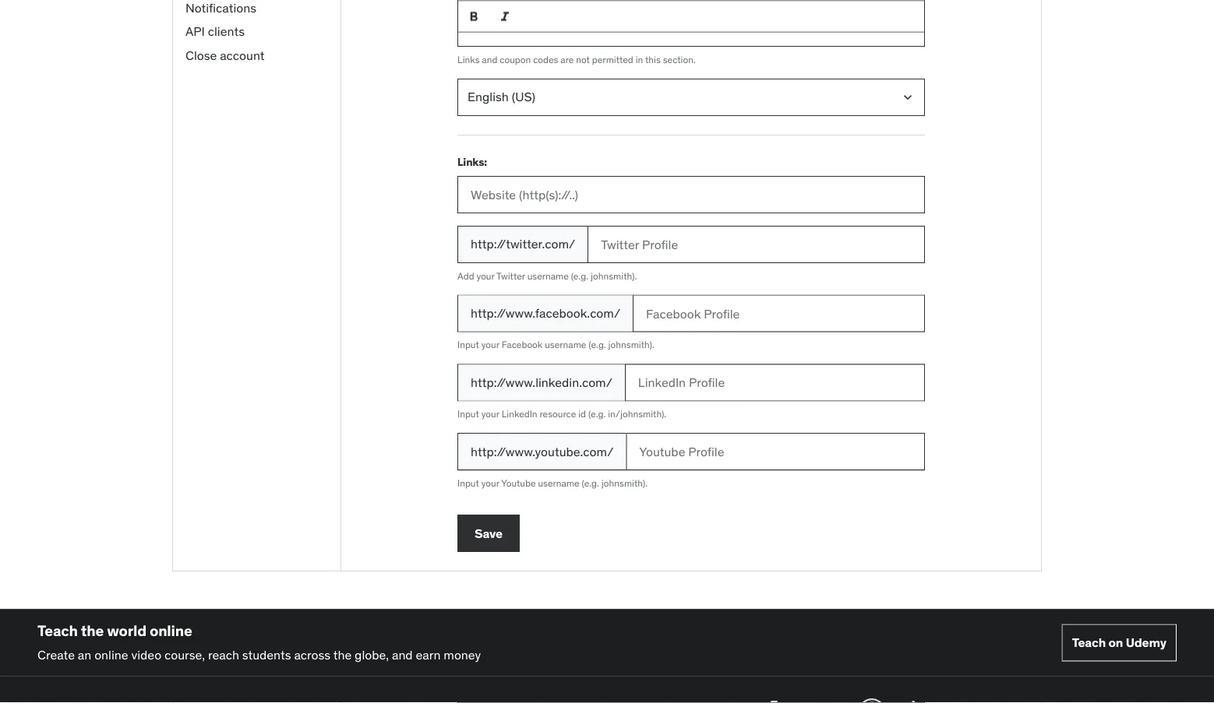 Task type: describe. For each thing, give the bounding box(es) containing it.
close
[[185, 47, 217, 63]]

this
[[645, 53, 661, 65]]

id
[[578, 408, 586, 420]]

students
[[242, 647, 291, 663]]

username for http://www.youtube.com/
[[538, 478, 580, 490]]

1 horizontal spatial and
[[482, 53, 498, 65]]

netapp image
[[979, 696, 1069, 704]]

username for http://www.facebook.com/
[[545, 339, 586, 351]]

add your twitter username (e.g. johnsmith).
[[457, 270, 637, 282]]

LinkedIn Profile text field
[[625, 364, 925, 402]]

johnsmith). for http://www.youtube.com/
[[602, 478, 648, 490]]

Facebook Profile text field
[[633, 295, 925, 332]]

in/johnsmith).
[[608, 408, 667, 420]]

reach
[[208, 647, 239, 663]]

save button
[[457, 515, 520, 553]]

(e.g. for http://www.youtube.com/
[[582, 478, 599, 490]]

johnsmith). for http://www.facebook.com/
[[608, 339, 655, 351]]

api clients link
[[173, 20, 341, 43]]

your for http://twitter.com/
[[477, 270, 495, 282]]

udemy
[[1126, 635, 1167, 651]]

across
[[294, 647, 331, 663]]

globe,
[[355, 647, 389, 663]]

Website (http(s)://..) url field
[[457, 176, 925, 213]]

username for http://twitter.com/
[[527, 270, 569, 282]]

nasdaq image
[[747, 696, 836, 704]]

teach for on
[[1072, 635, 1106, 651]]

world
[[107, 622, 146, 641]]

http://www.facebook.com/
[[471, 305, 620, 321]]

links
[[457, 53, 480, 65]]

not
[[576, 53, 590, 65]]

account
[[220, 47, 265, 63]]

(e.g. for http://twitter.com/
[[571, 270, 589, 282]]

links:
[[457, 155, 487, 169]]

http://www.linkedin.com/
[[471, 375, 612, 391]]

teach on udemy
[[1072, 635, 1167, 651]]

input for http://www.facebook.com/
[[457, 339, 479, 351]]

input for http://www.youtube.com/
[[457, 478, 479, 490]]

your for http://www.youtube.com/
[[481, 478, 499, 490]]

api
[[185, 23, 205, 39]]

links and coupon codes are not permitted in this section.
[[457, 53, 696, 65]]



Task type: vqa. For each thing, say whether or not it's contained in the screenshot.
'engagement' in the bottom of the page
no



Task type: locate. For each thing, give the bounding box(es) containing it.
italic image
[[497, 9, 513, 24]]

1 vertical spatial username
[[545, 339, 586, 351]]

input left youtube
[[457, 478, 479, 490]]

johnsmith).
[[591, 270, 637, 282], [608, 339, 655, 351], [602, 478, 648, 490]]

username down 'http://www.facebook.com/'
[[545, 339, 586, 351]]

save
[[475, 526, 503, 542]]

1 vertical spatial the
[[333, 647, 352, 663]]

0 vertical spatial the
[[81, 622, 104, 641]]

0 vertical spatial johnsmith).
[[591, 270, 637, 282]]

online right an
[[94, 647, 128, 663]]

the
[[81, 622, 104, 641], [333, 647, 352, 663]]

online up course,
[[150, 622, 192, 641]]

Youtube Profile text field
[[626, 433, 925, 471]]

money
[[444, 647, 481, 663]]

input your linkedin resource id (e.g. in/johnsmith).
[[457, 408, 667, 420]]

bold image
[[466, 9, 482, 24]]

and right links
[[482, 53, 498, 65]]

teach for the
[[37, 622, 78, 641]]

input your youtube username (e.g. johnsmith).
[[457, 478, 648, 490]]

the up an
[[81, 622, 104, 641]]

1 vertical spatial input
[[457, 408, 479, 420]]

2 vertical spatial input
[[457, 478, 479, 490]]

http://www.youtube.com/
[[471, 444, 614, 460]]

3 input from the top
[[457, 478, 479, 490]]

your right add
[[477, 270, 495, 282]]

0 horizontal spatial and
[[392, 647, 413, 663]]

username down http://www.youtube.com/
[[538, 478, 580, 490]]

input left 'facebook' on the left top
[[457, 339, 479, 351]]

0 horizontal spatial online
[[94, 647, 128, 663]]

1 input from the top
[[457, 339, 479, 351]]

0 vertical spatial and
[[482, 53, 498, 65]]

Twitter Profile text field
[[588, 226, 925, 263]]

1 horizontal spatial the
[[333, 647, 352, 663]]

in
[[636, 53, 643, 65]]

box image
[[908, 696, 960, 704]]

eventbrite image
[[1087, 696, 1177, 704]]

username right twitter
[[527, 270, 569, 282]]

resource
[[540, 408, 576, 420]]

video
[[131, 647, 161, 663]]

and inside teach the world online create an online video course, reach students across the globe, and earn money
[[392, 647, 413, 663]]

username
[[527, 270, 569, 282], [545, 339, 586, 351], [538, 478, 580, 490]]

course,
[[164, 647, 205, 663]]

teach
[[37, 622, 78, 641], [1072, 635, 1106, 651]]

your left linkedin
[[481, 408, 499, 420]]

and left earn
[[392, 647, 413, 663]]

1 horizontal spatial teach
[[1072, 635, 1106, 651]]

1 vertical spatial online
[[94, 647, 128, 663]]

api clients close account
[[185, 23, 265, 63]]

0 vertical spatial online
[[150, 622, 192, 641]]

johnsmith). up 'http://www.facebook.com/'
[[591, 270, 637, 282]]

teach on udemy link
[[1062, 625, 1177, 662]]

the left globe,
[[333, 647, 352, 663]]

facebook
[[502, 339, 543, 351]]

twitter
[[496, 270, 525, 282]]

0 vertical spatial input
[[457, 339, 479, 351]]

johnsmith). down in/johnsmith).
[[602, 478, 648, 490]]

teach the world online create an online video course, reach students across the globe, and earn money
[[37, 622, 481, 663]]

teach inside teach the world online create an online video course, reach students across the globe, and earn money
[[37, 622, 78, 641]]

input your facebook username (e.g. johnsmith).
[[457, 339, 655, 351]]

add
[[457, 270, 474, 282]]

create
[[37, 647, 75, 663]]

codes
[[533, 53, 558, 65]]

your left 'facebook' on the left top
[[481, 339, 499, 351]]

and
[[482, 53, 498, 65], [392, 647, 413, 663]]

(e.g. down 'http://www.facebook.com/'
[[589, 339, 606, 351]]

(e.g. right id
[[588, 408, 606, 420]]

teach inside teach on udemy link
[[1072, 635, 1106, 651]]

2 vertical spatial username
[[538, 478, 580, 490]]

your for http://www.facebook.com/
[[481, 339, 499, 351]]

1 vertical spatial johnsmith).
[[608, 339, 655, 351]]

2 vertical spatial johnsmith).
[[602, 478, 648, 490]]

your left youtube
[[481, 478, 499, 490]]

your for http://www.linkedin.com/
[[481, 408, 499, 420]]

youtube
[[501, 478, 536, 490]]

are
[[561, 53, 574, 65]]

(e.g. down http://www.youtube.com/
[[582, 478, 599, 490]]

1 horizontal spatial online
[[150, 622, 192, 641]]

volkswagen image
[[855, 696, 889, 704]]

on
[[1109, 635, 1123, 651]]

None text field
[[457, 0, 925, 47]]

clients
[[208, 23, 245, 39]]

coupon
[[500, 53, 531, 65]]

online
[[150, 622, 192, 641], [94, 647, 128, 663]]

input
[[457, 339, 479, 351], [457, 408, 479, 420], [457, 478, 479, 490]]

teach up the create
[[37, 622, 78, 641]]

johnsmith). up in/johnsmith).
[[608, 339, 655, 351]]

(e.g.
[[571, 270, 589, 282], [589, 339, 606, 351], [588, 408, 606, 420], [582, 478, 599, 490]]

http://twitter.com/
[[471, 236, 575, 252]]

permitted
[[592, 53, 633, 65]]

input for http://www.linkedin.com/
[[457, 408, 479, 420]]

(e.g. for http://www.facebook.com/
[[589, 339, 606, 351]]

johnsmith). for http://twitter.com/
[[591, 270, 637, 282]]

0 horizontal spatial teach
[[37, 622, 78, 641]]

an
[[78, 647, 91, 663]]

input left linkedin
[[457, 408, 479, 420]]

(e.g. up 'http://www.facebook.com/'
[[571, 270, 589, 282]]

1 vertical spatial and
[[392, 647, 413, 663]]

earn
[[416, 647, 441, 663]]

0 vertical spatial username
[[527, 270, 569, 282]]

0 horizontal spatial the
[[81, 622, 104, 641]]

your
[[477, 270, 495, 282], [481, 339, 499, 351], [481, 408, 499, 420], [481, 478, 499, 490]]

section.
[[663, 53, 696, 65]]

linkedin
[[502, 408, 537, 420]]

close account link
[[173, 43, 341, 67]]

2 input from the top
[[457, 408, 479, 420]]

teach left on
[[1072, 635, 1106, 651]]



